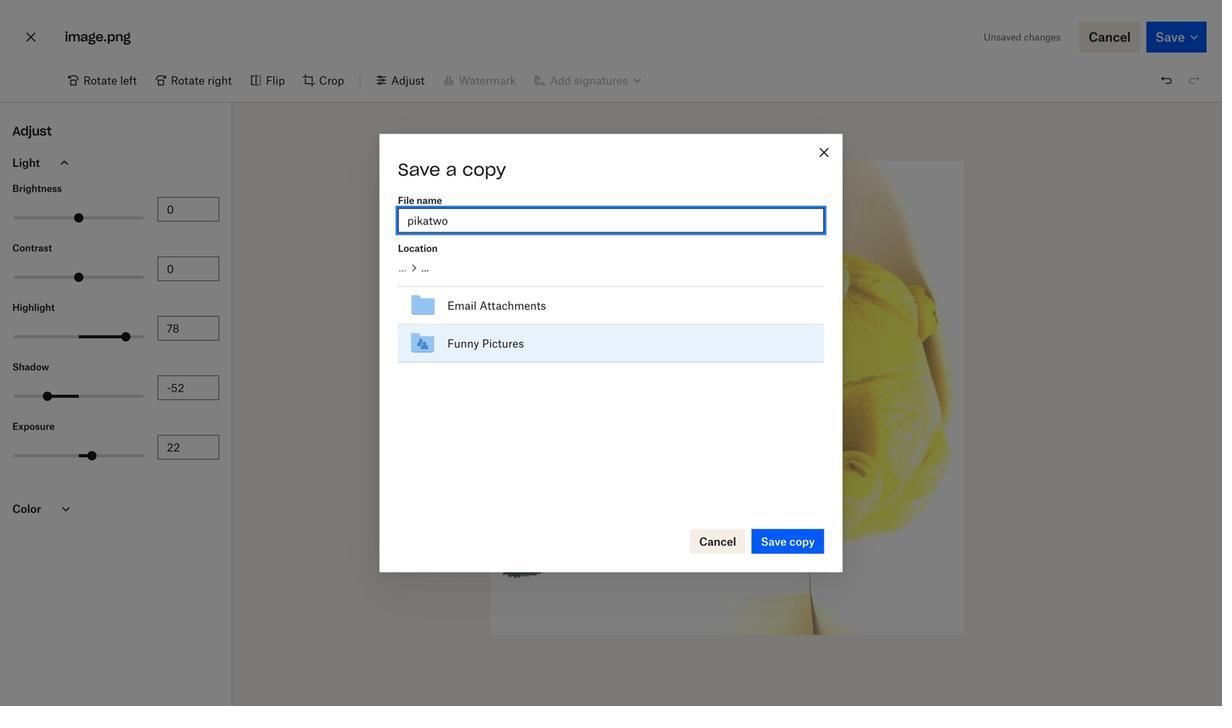 Task type: vqa. For each thing, say whether or not it's contained in the screenshot.
Contrast range field
yes



Task type: describe. For each thing, give the bounding box(es) containing it.
Brightness range field
[[14, 216, 144, 219]]

changes
[[1025, 31, 1061, 43]]

exposure
[[12, 421, 55, 432]]

contrast
[[12, 242, 52, 254]]

location
[[398, 242, 438, 254]]

copy inside button
[[790, 535, 815, 548]]

unsaved
[[984, 31, 1022, 43]]

cancel
[[700, 535, 737, 548]]

attachments
[[480, 299, 546, 312]]

funny pictures (selected) option
[[398, 325, 825, 363]]

brightness
[[12, 183, 62, 194]]

Exposure number field
[[167, 439, 210, 456]]

New name for the copy of the file text field
[[407, 212, 815, 229]]

Contrast number field
[[167, 260, 210, 277]]

file name
[[398, 195, 442, 206]]

save a copy dialog
[[380, 134, 843, 572]]

Highlight range field
[[14, 335, 144, 338]]

Highlight number field
[[167, 320, 210, 337]]

pictures
[[482, 337, 524, 350]]

folder hierarchy navigation
[[399, 260, 429, 276]]

1 … from the left
[[399, 262, 406, 274]]

light
[[12, 156, 40, 169]]

2 … from the left
[[422, 262, 429, 274]]

… link
[[399, 260, 406, 276]]

save copy button
[[752, 529, 825, 554]]

adjust
[[12, 123, 52, 139]]



Task type: locate. For each thing, give the bounding box(es) containing it.
email
[[448, 299, 477, 312]]

image.png
[[65, 29, 131, 45]]

shadow
[[12, 361, 49, 373]]

list box inside save a copy dialog
[[398, 287, 825, 510]]

close image
[[22, 25, 40, 49]]

a
[[446, 159, 457, 180]]

save right cancel button
[[761, 535, 787, 548]]

email attachments
[[448, 299, 546, 312]]

0 horizontal spatial copy
[[463, 159, 506, 180]]

highlight
[[12, 302, 55, 313]]

funny
[[448, 337, 479, 350]]

save for save copy
[[761, 535, 787, 548]]

save up file name at the left top
[[398, 159, 441, 180]]

funny pictures
[[448, 337, 524, 350]]

1 vertical spatial copy
[[790, 535, 815, 548]]

1 horizontal spatial save
[[761, 535, 787, 548]]

1 horizontal spatial copy
[[790, 535, 815, 548]]

0 vertical spatial save
[[398, 159, 441, 180]]

cancel button
[[690, 529, 746, 554]]

email attachments option
[[398, 287, 825, 325]]

save a copy
[[398, 159, 506, 180]]

Exposure range field
[[14, 454, 144, 457]]

copy
[[463, 159, 506, 180], [790, 535, 815, 548]]

light button
[[0, 144, 232, 181]]

0 vertical spatial copy
[[463, 159, 506, 180]]

save
[[398, 159, 441, 180], [761, 535, 787, 548]]

0 horizontal spatial save
[[398, 159, 441, 180]]

unsaved changes
[[984, 31, 1061, 43]]

list box containing email attachments
[[398, 287, 825, 510]]

list box
[[398, 287, 825, 510]]

Shadow range field
[[14, 395, 144, 398]]

…
[[399, 262, 406, 274], [422, 262, 429, 274]]

save copy
[[761, 535, 815, 548]]

Contrast range field
[[14, 276, 144, 279]]

0 horizontal spatial …
[[399, 262, 406, 274]]

Brightness number field
[[167, 201, 210, 218]]

1 horizontal spatial …
[[422, 262, 429, 274]]

name
[[417, 195, 442, 206]]

1 vertical spatial save
[[761, 535, 787, 548]]

Shadow number field
[[167, 379, 210, 396]]

file
[[398, 195, 415, 206]]

save inside button
[[761, 535, 787, 548]]

save for save a copy
[[398, 159, 441, 180]]



